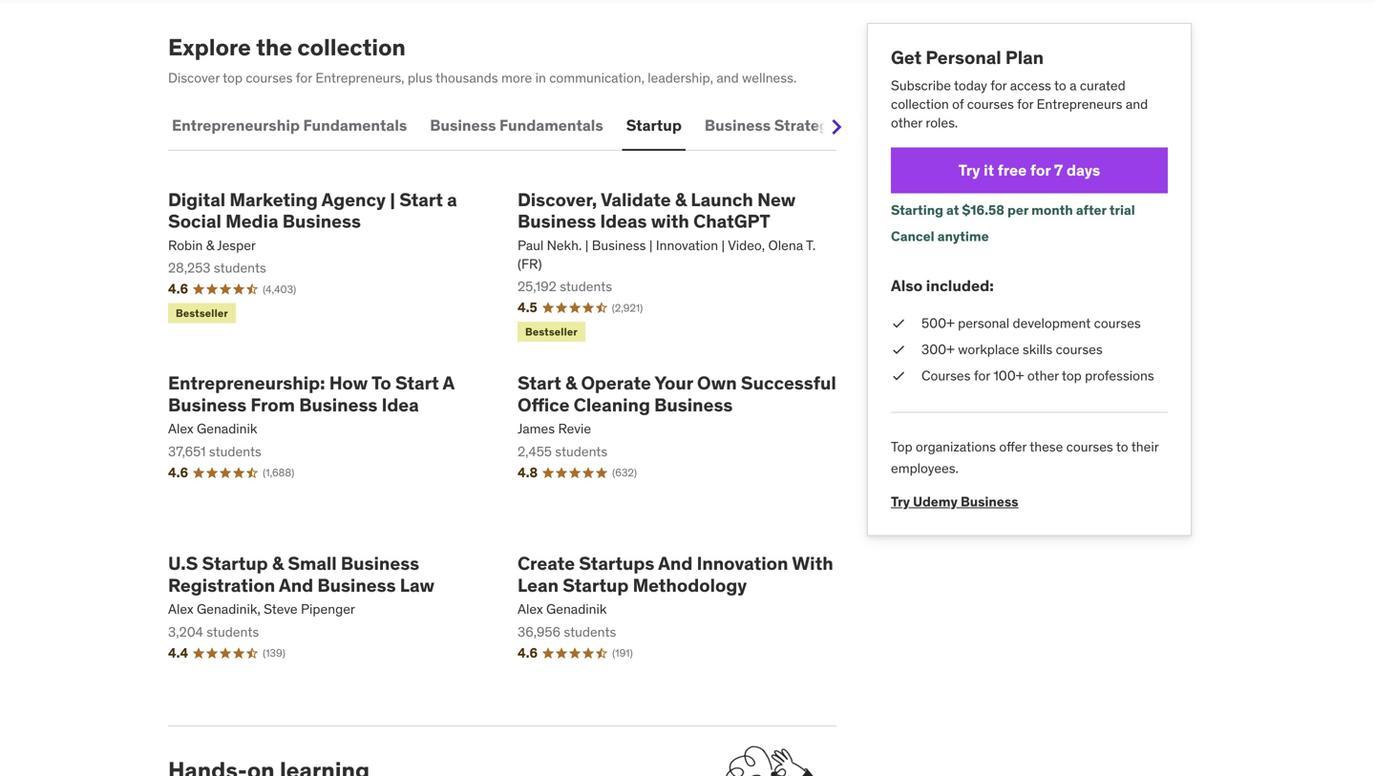 Task type: describe. For each thing, give the bounding box(es) containing it.
chatgpt
[[693, 210, 770, 233]]

with
[[792, 552, 833, 575]]

4.8
[[518, 464, 538, 481]]

own
[[697, 372, 737, 395]]

courses down development
[[1056, 341, 1103, 358]]

also
[[891, 276, 923, 295]]

startup button
[[622, 103, 686, 149]]

business up 37,651
[[168, 393, 247, 416]]

starting at $16.58 per month after trial cancel anytime
[[891, 202, 1135, 245]]

7
[[1054, 160, 1063, 180]]

skills
[[1023, 341, 1053, 358]]

try for try it free for 7 days
[[959, 160, 980, 180]]

business fundamentals button
[[426, 103, 607, 149]]

entrepreneurship fundamentals
[[172, 116, 407, 135]]

genadinik,
[[197, 601, 261, 618]]

u.s startup & small business registration and business law link
[[168, 552, 487, 597]]

& inside discover, validate & launch new business ideas with chatgpt paul nekh. | business | innovation | video, olena t. (fr) 25,192 students
[[675, 188, 687, 211]]

agency
[[321, 188, 386, 211]]

fundamentals for entrepreneurship fundamentals
[[303, 116, 407, 135]]

for inside explore the collection discover top courses for entrepreneurs, plus thousands more in communication, leadership, and wellness.
[[296, 69, 312, 87]]

entrepreneurship fundamentals button
[[168, 103, 411, 149]]

$16.58
[[962, 202, 1005, 219]]

genadinik inside entrepreneurship: how to start a business from business idea alex genadinik 37,651 students
[[197, 420, 257, 438]]

collection inside get personal plan subscribe today for access to a curated collection of courses for entrepreneurs and other roles.
[[891, 95, 949, 113]]

explore
[[168, 33, 251, 61]]

validate
[[601, 188, 671, 211]]

alex inside create startups and innovation with lean startup methodology alex genadinik 36,956 students
[[518, 601, 543, 618]]

plus
[[408, 69, 433, 87]]

business right the "small"
[[341, 552, 419, 575]]

36,956
[[518, 623, 561, 641]]

courses inside the top organizations offer these courses to their employees.
[[1066, 439, 1113, 456]]

191 reviews element
[[612, 646, 633, 661]]

office
[[518, 393, 570, 416]]

4.6 for digital marketing agency | start a social media business
[[168, 280, 188, 298]]

300+ workplace skills courses
[[922, 341, 1103, 358]]

included:
[[926, 276, 994, 295]]

cleaning
[[574, 393, 650, 416]]

startup inside create startups and innovation with lean startup methodology alex genadinik 36,956 students
[[563, 574, 629, 597]]

plan
[[1006, 46, 1044, 69]]

3,204
[[168, 623, 203, 641]]

explore the collection discover top courses for entrepreneurs, plus thousands more in communication, leadership, and wellness.
[[168, 33, 797, 87]]

(191)
[[612, 647, 633, 660]]

(2,921)
[[612, 301, 643, 315]]

per
[[1008, 202, 1029, 219]]

business fundamentals
[[430, 116, 603, 135]]

after
[[1076, 202, 1107, 219]]

for right the today on the right
[[991, 77, 1007, 94]]

days
[[1067, 160, 1100, 180]]

students inside u.s startup & small business registration and business law alex genadinik, steve pipenger 3,204 students
[[207, 623, 259, 641]]

entrepreneurship:
[[168, 372, 325, 395]]

communication,
[[549, 69, 645, 87]]

139 reviews element
[[263, 646, 285, 661]]

offer
[[999, 439, 1027, 456]]

leadership,
[[648, 69, 713, 87]]

37,651
[[168, 443, 206, 460]]

media
[[226, 210, 278, 233]]

25,192
[[518, 278, 557, 295]]

trial
[[1110, 202, 1135, 219]]

a inside get personal plan subscribe today for access to a curated collection of courses for entrepreneurs and other roles.
[[1070, 77, 1077, 94]]

month
[[1032, 202, 1073, 219]]

u.s
[[168, 552, 198, 575]]

courses
[[922, 367, 971, 385]]

social
[[168, 210, 221, 233]]

successful
[[741, 372, 836, 395]]

start & operate your own successful office cleaning business link
[[518, 372, 837, 416]]

udemy
[[913, 493, 958, 510]]

access
[[1010, 77, 1051, 94]]

business inside button
[[705, 116, 771, 135]]

u.s startup & small business registration and business law alex genadinik, steve pipenger 3,204 students
[[168, 552, 435, 641]]

subscribe
[[891, 77, 951, 94]]

500+ personal development courses
[[922, 315, 1141, 332]]

create startups and innovation with lean startup methodology link
[[518, 552, 837, 597]]

| right "nekh."
[[585, 237, 589, 254]]

ideas
[[600, 210, 647, 233]]

olena
[[768, 237, 803, 254]]

500+
[[922, 315, 955, 332]]

business inside button
[[430, 116, 496, 135]]

curated
[[1080, 77, 1126, 94]]

create startups and innovation with lean startup methodology alex genadinik 36,956 students
[[518, 552, 833, 641]]

xsmall image for 500+
[[891, 314, 906, 333]]

jesper
[[217, 237, 256, 254]]

and inside create startups and innovation with lean startup methodology alex genadinik 36,956 students
[[658, 552, 693, 575]]

4.5
[[518, 299, 537, 316]]

try it free for 7 days
[[959, 160, 1100, 180]]

300+
[[922, 341, 955, 358]]

courses inside get personal plan subscribe today for access to a curated collection of courses for entrepreneurs and other roles.
[[967, 95, 1014, 113]]

for down access
[[1017, 95, 1034, 113]]

students inside entrepreneurship: how to start a business from business idea alex genadinik 37,651 students
[[209, 443, 262, 460]]

start inside entrepreneurship: how to start a business from business idea alex genadinik 37,651 students
[[395, 372, 439, 395]]

today
[[954, 77, 987, 94]]

top
[[891, 439, 913, 456]]

of
[[952, 95, 964, 113]]

innovation inside create startups and innovation with lean startup methodology alex genadinik 36,956 students
[[697, 552, 788, 575]]

professions
[[1085, 367, 1154, 385]]

operate
[[581, 372, 651, 395]]

2921 reviews element
[[612, 301, 643, 315]]

james
[[518, 420, 555, 438]]

personal
[[958, 315, 1010, 332]]

tab navigation element
[[168, 103, 860, 151]]

business right udemy on the right of the page
[[961, 493, 1019, 510]]

bestseller for discover, validate & launch new business ideas with chatgpt
[[525, 325, 578, 339]]

to inside the top organizations offer these courses to their employees.
[[1116, 439, 1128, 456]]

1688 reviews element
[[263, 466, 294, 480]]

start inside digital marketing agency | start a social media business robin & jesper 28,253 students
[[399, 188, 443, 211]]

business up "nekh."
[[518, 210, 596, 233]]

roles.
[[926, 114, 958, 131]]

and inside get personal plan subscribe today for access to a curated collection of courses for entrepreneurs and other roles.
[[1126, 95, 1148, 113]]

marketing
[[230, 188, 318, 211]]

xsmall image for courses
[[891, 367, 906, 386]]

| left video,
[[722, 237, 725, 254]]

paul
[[518, 237, 544, 254]]



Task type: vqa. For each thing, say whether or not it's contained in the screenshot.
500+
yes



Task type: locate. For each thing, give the bounding box(es) containing it.
these
[[1030, 439, 1063, 456]]

fundamentals down entrepreneurs,
[[303, 116, 407, 135]]

fundamentals down in
[[499, 116, 603, 135]]

your
[[655, 372, 693, 395]]

| inside digital marketing agency | start a social media business robin & jesper 28,253 students
[[390, 188, 395, 211]]

1 horizontal spatial collection
[[891, 95, 949, 113]]

business inside start & operate your own successful office cleaning business james revie 2,455 students
[[654, 393, 733, 416]]

business right operate
[[654, 393, 733, 416]]

0 horizontal spatial and
[[279, 574, 313, 597]]

business up pipenger
[[317, 574, 396, 597]]

innovation left the with
[[697, 552, 788, 575]]

start
[[399, 188, 443, 211], [395, 372, 439, 395], [518, 372, 561, 395]]

632 reviews element
[[612, 466, 637, 480]]

to inside get personal plan subscribe today for access to a curated collection of courses for entrepreneurs and other roles.
[[1054, 77, 1066, 94]]

courses right these
[[1066, 439, 1113, 456]]

and up steve
[[279, 574, 313, 597]]

alex for entrepreneurship: how to start a business from business idea
[[168, 420, 194, 438]]

top for collection
[[223, 69, 243, 87]]

discover
[[168, 69, 220, 87]]

to
[[1054, 77, 1066, 94], [1116, 439, 1128, 456]]

0 vertical spatial collection
[[297, 33, 406, 61]]

business strategy button
[[701, 103, 841, 149]]

4.6 down 36,956
[[518, 645, 538, 662]]

business down 'wellness.'
[[705, 116, 771, 135]]

courses down "the" at the top left of the page
[[246, 69, 293, 87]]

try left udemy on the right of the page
[[891, 493, 910, 510]]

wellness.
[[742, 69, 797, 87]]

1 horizontal spatial to
[[1116, 439, 1128, 456]]

start left a
[[395, 372, 439, 395]]

and right "entrepreneurs"
[[1126, 95, 1148, 113]]

0 vertical spatial xsmall image
[[891, 314, 906, 333]]

0 horizontal spatial and
[[717, 69, 739, 87]]

innovation down with
[[656, 237, 718, 254]]

collection down subscribe
[[891, 95, 949, 113]]

students inside start & operate your own successful office cleaning business james revie 2,455 students
[[555, 443, 608, 460]]

top inside explore the collection discover top courses for entrepreneurs, plus thousands more in communication, leadership, and wellness.
[[223, 69, 243, 87]]

1 vertical spatial 4.6
[[168, 464, 188, 481]]

genadinik up 36,956
[[546, 601, 607, 618]]

get personal plan subscribe today for access to a curated collection of courses for entrepreneurs and other roles.
[[891, 46, 1148, 131]]

steve
[[264, 601, 298, 618]]

pipenger
[[301, 601, 355, 618]]

bestseller for digital marketing agency | start a social media business
[[176, 306, 228, 320]]

to up "entrepreneurs"
[[1054, 77, 1066, 94]]

students inside digital marketing agency | start a social media business robin & jesper 28,253 students
[[214, 259, 266, 276]]

1 horizontal spatial top
[[1062, 367, 1082, 385]]

(139)
[[263, 647, 285, 660]]

0 vertical spatial try
[[959, 160, 980, 180]]

4.6
[[168, 280, 188, 298], [168, 464, 188, 481], [518, 645, 538, 662]]

try left it
[[959, 160, 980, 180]]

start up "james"
[[518, 372, 561, 395]]

business down thousands
[[430, 116, 496, 135]]

0 vertical spatial to
[[1054, 77, 1066, 94]]

for up entrepreneurship fundamentals
[[296, 69, 312, 87]]

startup up genadinik,
[[202, 552, 268, 575]]

2 vertical spatial 4.6
[[518, 645, 538, 662]]

&
[[675, 188, 687, 211], [206, 237, 214, 254], [565, 372, 577, 395], [272, 552, 284, 575]]

methodology
[[633, 574, 747, 597]]

registration
[[168, 574, 275, 597]]

try udemy business
[[891, 493, 1019, 510]]

also included:
[[891, 276, 994, 295]]

0 vertical spatial bestseller
[[176, 306, 228, 320]]

1 vertical spatial other
[[1027, 367, 1059, 385]]

video,
[[728, 237, 765, 254]]

other
[[891, 114, 923, 131], [1027, 367, 1059, 385]]

start & operate your own successful office cleaning business james revie 2,455 students
[[518, 372, 836, 460]]

entrepreneurship: how to start a business from business idea alex genadinik 37,651 students
[[168, 372, 454, 460]]

collection up entrepreneurs,
[[297, 33, 406, 61]]

xsmall image
[[891, 341, 906, 359]]

get
[[891, 46, 922, 69]]

other inside get personal plan subscribe today for access to a curated collection of courses for entrepreneurs and other roles.
[[891, 114, 923, 131]]

genadinik inside create startups and innovation with lean startup methodology alex genadinik 36,956 students
[[546, 601, 607, 618]]

0 horizontal spatial other
[[891, 114, 923, 131]]

students up (191)
[[564, 623, 616, 641]]

try for try udemy business
[[891, 493, 910, 510]]

for left '100+'
[[974, 367, 990, 385]]

1 horizontal spatial and
[[658, 552, 693, 575]]

law
[[400, 574, 435, 597]]

startup
[[626, 116, 682, 135], [202, 552, 268, 575], [563, 574, 629, 597]]

(fr)
[[518, 255, 542, 273]]

for inside 'link'
[[1030, 160, 1051, 180]]

students
[[214, 259, 266, 276], [560, 278, 612, 295], [209, 443, 262, 460], [555, 443, 608, 460], [207, 623, 259, 641], [564, 623, 616, 641]]

digital marketing agency | start a social media business link
[[168, 188, 487, 233]]

0 horizontal spatial a
[[447, 188, 457, 211]]

0 vertical spatial 4.6
[[168, 280, 188, 298]]

courses up professions
[[1094, 315, 1141, 332]]

entrepreneurship
[[172, 116, 300, 135]]

students right 37,651
[[209, 443, 262, 460]]

start inside start & operate your own successful office cleaning business james revie 2,455 students
[[518, 372, 561, 395]]

lean
[[518, 574, 559, 597]]

try inside 'link'
[[959, 160, 980, 180]]

discover,
[[518, 188, 597, 211]]

top organizations offer these courses to their employees.
[[891, 439, 1159, 477]]

start right agency at the top
[[399, 188, 443, 211]]

| right agency at the top
[[390, 188, 395, 211]]

1 horizontal spatial other
[[1027, 367, 1059, 385]]

from
[[251, 393, 295, 416]]

1 vertical spatial genadinik
[[546, 601, 607, 618]]

& inside start & operate your own successful office cleaning business james revie 2,455 students
[[565, 372, 577, 395]]

more
[[501, 69, 532, 87]]

alex inside entrepreneurship: how to start a business from business idea alex genadinik 37,651 students
[[168, 420, 194, 438]]

a inside digital marketing agency | start a social media business robin & jesper 28,253 students
[[447, 188, 457, 211]]

1 vertical spatial try
[[891, 493, 910, 510]]

0 vertical spatial and
[[717, 69, 739, 87]]

entrepreneurs,
[[315, 69, 404, 87]]

business
[[430, 116, 496, 135], [705, 116, 771, 135], [282, 210, 361, 233], [518, 210, 596, 233], [592, 237, 646, 254], [168, 393, 247, 416], [299, 393, 378, 416], [654, 393, 733, 416], [961, 493, 1019, 510], [341, 552, 419, 575], [317, 574, 396, 597]]

a up "entrepreneurs"
[[1070, 77, 1077, 94]]

for left the 7
[[1030, 160, 1051, 180]]

fundamentals
[[303, 116, 407, 135], [499, 116, 603, 135]]

xsmall image down xsmall icon
[[891, 367, 906, 386]]

4.4
[[168, 645, 188, 662]]

bestseller down 28,253
[[176, 306, 228, 320]]

entrepreneurs
[[1037, 95, 1123, 113]]

1 fundamentals from the left
[[303, 116, 407, 135]]

1 vertical spatial collection
[[891, 95, 949, 113]]

alex inside u.s startup & small business registration and business law alex genadinik, steve pipenger 3,204 students
[[168, 601, 194, 618]]

(1,688)
[[263, 466, 294, 480]]

4.6 down 28,253
[[168, 280, 188, 298]]

fundamentals inside button
[[499, 116, 603, 135]]

top for 100+
[[1062, 367, 1082, 385]]

fundamentals for business fundamentals
[[499, 116, 603, 135]]

0 vertical spatial other
[[891, 114, 923, 131]]

1 horizontal spatial a
[[1070, 77, 1077, 94]]

1 vertical spatial top
[[1062, 367, 1082, 385]]

startup down leadership,
[[626, 116, 682, 135]]

students down jesper
[[214, 259, 266, 276]]

top down explore
[[223, 69, 243, 87]]

launch
[[691, 188, 753, 211]]

how
[[329, 372, 368, 395]]

students down genadinik,
[[207, 623, 259, 641]]

alex up 3,204 on the bottom of the page
[[168, 601, 194, 618]]

alex up 37,651
[[168, 420, 194, 438]]

& right robin
[[206, 237, 214, 254]]

1 vertical spatial xsmall image
[[891, 367, 906, 386]]

in
[[535, 69, 546, 87]]

other left roles.
[[891, 114, 923, 131]]

startup inside "button"
[[626, 116, 682, 135]]

0 horizontal spatial collection
[[297, 33, 406, 61]]

0 vertical spatial genadinik
[[197, 420, 257, 438]]

business inside digital marketing agency | start a social media business robin & jesper 28,253 students
[[282, 210, 361, 233]]

1 vertical spatial and
[[1126, 95, 1148, 113]]

0 vertical spatial top
[[223, 69, 243, 87]]

t.
[[806, 237, 816, 254]]

100+
[[994, 367, 1024, 385]]

idea
[[382, 393, 419, 416]]

genadinik
[[197, 420, 257, 438], [546, 601, 607, 618]]

alex for u.s startup & small business registration and business law
[[168, 601, 194, 618]]

& inside digital marketing agency | start a social media business robin & jesper 28,253 students
[[206, 237, 214, 254]]

anytime
[[938, 228, 989, 245]]

to left 'their'
[[1116, 439, 1128, 456]]

a down tab navigation element on the top of page
[[447, 188, 457, 211]]

1 horizontal spatial bestseller
[[525, 325, 578, 339]]

students inside discover, validate & launch new business ideas with chatgpt paul nekh. | business | innovation | video, olena t. (fr) 25,192 students
[[560, 278, 612, 295]]

0 horizontal spatial genadinik
[[197, 420, 257, 438]]

strategy
[[774, 116, 837, 135]]

0 vertical spatial innovation
[[656, 237, 718, 254]]

2 xsmall image from the top
[[891, 367, 906, 386]]

business right media on the left
[[282, 210, 361, 233]]

0 horizontal spatial bestseller
[[176, 306, 228, 320]]

& left launch
[[675, 188, 687, 211]]

(632)
[[612, 466, 637, 480]]

organizations
[[916, 439, 996, 456]]

| down with
[[649, 237, 653, 254]]

business strategy
[[705, 116, 837, 135]]

other down skills
[[1027, 367, 1059, 385]]

create
[[518, 552, 575, 575]]

courses inside explore the collection discover top courses for entrepreneurs, plus thousands more in communication, leadership, and wellness.
[[246, 69, 293, 87]]

nekh.
[[547, 237, 582, 254]]

students down revie
[[555, 443, 608, 460]]

bestseller down 4.5
[[525, 325, 578, 339]]

1 vertical spatial innovation
[[697, 552, 788, 575]]

genadinik up 37,651
[[197, 420, 257, 438]]

4.6 for create startups and innovation with lean startup methodology
[[518, 645, 538, 662]]

0 horizontal spatial fundamentals
[[303, 116, 407, 135]]

4.6 down 37,651
[[168, 464, 188, 481]]

0 horizontal spatial try
[[891, 493, 910, 510]]

new
[[757, 188, 796, 211]]

1 horizontal spatial genadinik
[[546, 601, 607, 618]]

1 vertical spatial a
[[447, 188, 457, 211]]

xsmall image
[[891, 314, 906, 333], [891, 367, 906, 386]]

0 horizontal spatial to
[[1054, 77, 1066, 94]]

startup inside u.s startup & small business registration and business law alex genadinik, steve pipenger 3,204 students
[[202, 552, 268, 575]]

alex up 36,956
[[518, 601, 543, 618]]

a
[[1070, 77, 1077, 94], [447, 188, 457, 211]]

2 fundamentals from the left
[[499, 116, 603, 135]]

the
[[256, 33, 292, 61]]

and right 'startups' on the left of page
[[658, 552, 693, 575]]

1 horizontal spatial and
[[1126, 95, 1148, 113]]

and inside u.s startup & small business registration and business law alex genadinik, steve pipenger 3,204 students
[[279, 574, 313, 597]]

& inside u.s startup & small business registration and business law alex genadinik, steve pipenger 3,204 students
[[272, 552, 284, 575]]

startups
[[579, 552, 655, 575]]

courses down the today on the right
[[967, 95, 1014, 113]]

4.6 for entrepreneurship: how to start a business from business idea
[[168, 464, 188, 481]]

collection inside explore the collection discover top courses for entrepreneurs, plus thousands more in communication, leadership, and wellness.
[[297, 33, 406, 61]]

students up '(2,921)'
[[560, 278, 612, 295]]

and inside explore the collection discover top courses for entrepreneurs, plus thousands more in communication, leadership, and wellness.
[[717, 69, 739, 87]]

1 xsmall image from the top
[[891, 314, 906, 333]]

and left 'wellness.'
[[717, 69, 739, 87]]

xsmall image up xsmall icon
[[891, 314, 906, 333]]

0 horizontal spatial top
[[223, 69, 243, 87]]

courses for 100+ other top professions
[[922, 367, 1154, 385]]

entrepreneurship: how to start a business from business idea link
[[168, 372, 487, 416]]

startup right lean
[[563, 574, 629, 597]]

4403 reviews element
[[263, 282, 296, 297]]

their
[[1131, 439, 1159, 456]]

& left the "small"
[[272, 552, 284, 575]]

for
[[296, 69, 312, 87], [991, 77, 1007, 94], [1017, 95, 1034, 113], [1030, 160, 1051, 180], [974, 367, 990, 385]]

business down ideas
[[592, 237, 646, 254]]

cancel
[[891, 228, 935, 245]]

0 vertical spatial a
[[1070, 77, 1077, 94]]

1 vertical spatial to
[[1116, 439, 1128, 456]]

& left operate
[[565, 372, 577, 395]]

next image
[[821, 112, 852, 142]]

students inside create startups and innovation with lean startup methodology alex genadinik 36,956 students
[[564, 623, 616, 641]]

innovation inside discover, validate & launch new business ideas with chatgpt paul nekh. | business | innovation | video, olena t. (fr) 25,192 students
[[656, 237, 718, 254]]

personal
[[926, 46, 1002, 69]]

free
[[998, 160, 1027, 180]]

business left idea
[[299, 393, 378, 416]]

1 horizontal spatial fundamentals
[[499, 116, 603, 135]]

1 vertical spatial bestseller
[[525, 325, 578, 339]]

at
[[946, 202, 959, 219]]

a
[[443, 372, 454, 395]]

top left professions
[[1062, 367, 1082, 385]]

fundamentals inside button
[[303, 116, 407, 135]]

1 horizontal spatial try
[[959, 160, 980, 180]]



